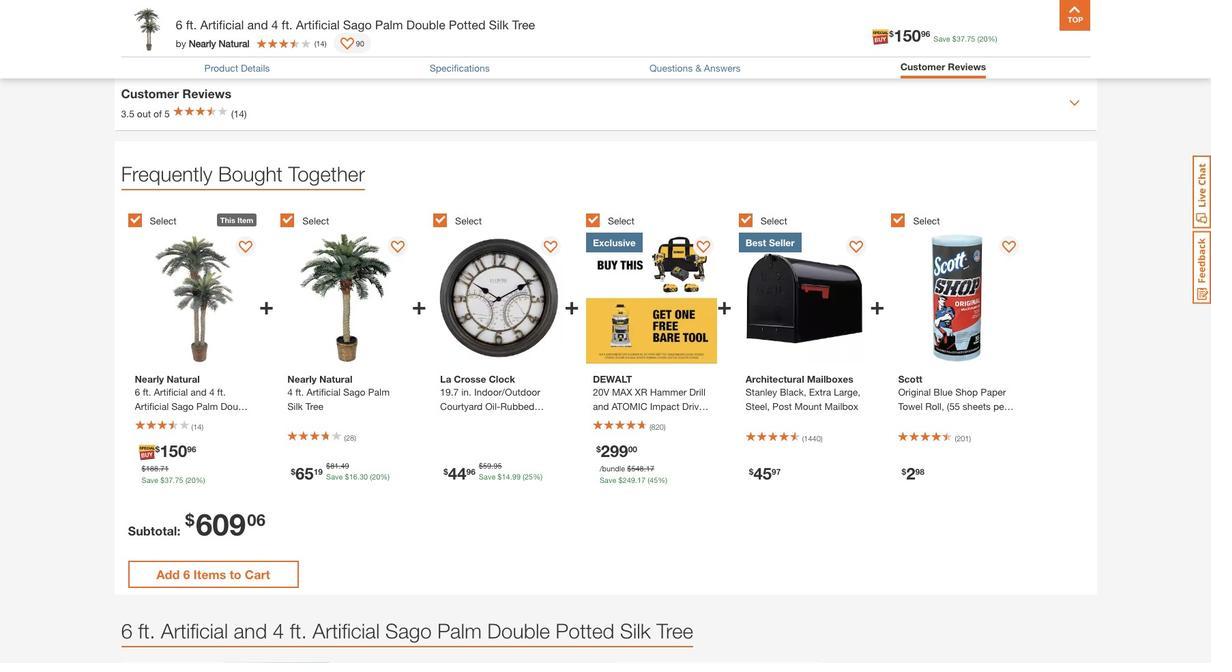Task type: vqa. For each thing, say whether or not it's contained in the screenshot.
micro
no



Task type: describe. For each thing, give the bounding box(es) containing it.
19.7 in. indoor/outdoor courtyard oil-rubbed bronze quartz analog wall clock image
[[433, 232, 564, 363]]

nearly natural 4 ft. artificial sago palm silk tree
[[287, 373, 390, 412]]

save $ 37 . 75 ( 20 %)
[[934, 34, 997, 43]]

4 ft. artificial sago palm silk tree image
[[281, 232, 412, 363]]

and down the 20v on the bottom
[[593, 400, 609, 412]]

06
[[247, 510, 265, 529]]

router
[[676, 429, 705, 441]]

2
[[906, 464, 915, 483]]

questions & answers
[[650, 62, 741, 74]]

select for 1 / 6 "group"
[[150, 214, 176, 226]]

impact
[[650, 400, 680, 412]]

$ 150 96 for save
[[155, 441, 196, 460]]

0 vertical spatial palm
[[375, 17, 403, 32]]

) for architectural mailboxes stanley black, extra large, steel, post mount mailbox
[[821, 433, 822, 442]]

( inside 6 / 6 group
[[955, 433, 957, 442]]

+ for 4 / 6 group
[[717, 290, 732, 320]]

+ for 3 / 6 group
[[564, 290, 579, 320]]

0 vertical spatial double
[[406, 17, 445, 32]]

1 horizontal spatial customer
[[900, 61, 945, 72]]

$ 2 98
[[902, 464, 924, 483]]

display image for best seller
[[849, 241, 863, 254]]

0 vertical spatial natural
[[219, 37, 249, 49]]

natural inside nearly natural 4 ft. artificial sago palm silk tree
[[319, 373, 353, 385]]

roll,
[[925, 400, 944, 412]]

0 vertical spatial silk
[[489, 17, 509, 32]]

large,
[[834, 386, 860, 398]]

19.7
[[440, 386, 459, 398]]

driver
[[682, 400, 707, 412]]

( inside 5 / 6 group
[[802, 433, 804, 442]]

$ 65 19 $ 81 . 49 save $ 16 . 30 ( 20 %)
[[291, 461, 390, 483]]

$ 299 00
[[596, 441, 637, 460]]

cart
[[245, 567, 270, 582]]

display image for scott
[[1002, 241, 1016, 254]]

%) inside $ 44 96 $ 59 . 95 save $ 14 . 99 ( 25 %)
[[533, 472, 542, 481]]

batteries
[[646, 443, 684, 455]]

1 vertical spatial customer
[[121, 86, 179, 101]]

2 vertical spatial palm
[[437, 619, 482, 643]]

steel,
[[746, 400, 770, 412]]

2 horizontal spatial 20
[[979, 34, 988, 43]]

( inside $ 188 . 71 save $ 37 . 75 ( 20 %)
[[185, 475, 187, 484]]

dewalt 20v max xr hammer drill and atomic impact driver cordless combo kit (2- tool) and compact router with (2) 4ah batteries
[[593, 373, 707, 455]]

201
[[957, 433, 969, 442]]

architectural
[[746, 373, 804, 385]]

scott
[[898, 373, 922, 385]]

4 / 6 group
[[586, 205, 732, 503]]

tree inside nearly natural 4 ft. artificial sago palm silk tree
[[305, 400, 323, 412]]

1 vertical spatial clock
[[440, 429, 465, 441]]

0 vertical spatial potted
[[449, 17, 486, 32]]

$ 45 97
[[749, 464, 781, 483]]

97
[[772, 466, 781, 476]]

2 horizontal spatial tree
[[656, 619, 693, 643]]

65
[[295, 464, 314, 483]]

out
[[137, 108, 151, 119]]

top button
[[1059, 0, 1090, 31]]

6 inside button
[[183, 567, 190, 582]]

90
[[356, 39, 364, 47]]

95
[[493, 461, 502, 470]]

45 inside /bundle $ 548 . 17 save $ 249 . 17 ( 45 %)
[[650, 475, 658, 484]]

analog
[[504, 415, 534, 426]]

best seller
[[746, 236, 795, 248]]

(14)
[[231, 108, 247, 119]]

live chat image
[[1193, 156, 1211, 229]]

with
[[593, 443, 611, 455]]

frequently
[[121, 161, 212, 185]]

2 vertical spatial sago
[[385, 619, 432, 643]]

select for 4 / 6 group
[[608, 214, 635, 226]]

$ 188 . 71 save $ 37 . 75 ( 20 %)
[[142, 464, 205, 484]]

scott original blue shop paper towel roll, (55 sheets per roll)
[[898, 373, 1007, 426]]

1 vertical spatial potted
[[556, 619, 614, 643]]

select for 3 / 6 group
[[455, 214, 482, 226]]

14 inside $ 44 96 $ 59 . 95 save $ 14 . 99 ( 25 %)
[[502, 472, 510, 481]]

add
[[156, 567, 180, 582]]

1 horizontal spatial customer reviews
[[900, 61, 986, 72]]

drill
[[689, 386, 706, 398]]

1 horizontal spatial clock
[[489, 373, 515, 385]]

820
[[651, 422, 664, 431]]

2 / 6 group
[[281, 205, 427, 503]]

extra
[[809, 386, 831, 398]]

mailbox
[[825, 400, 858, 412]]

%) inside $ 188 . 71 save $ 37 . 75 ( 20 %)
[[196, 475, 205, 484]]

5
[[164, 108, 170, 119]]

150 for save
[[160, 441, 187, 460]]

bought
[[218, 161, 283, 185]]

shop
[[955, 386, 978, 398]]

combo
[[633, 415, 665, 426]]

original blue shop paper towel roll, (55 sheets per roll) image
[[891, 232, 1023, 363]]

) for scott original blue shop paper towel roll, (55 sheets per roll)
[[969, 433, 971, 442]]

0 vertical spatial 37
[[957, 34, 965, 43]]

by nearly natural
[[176, 37, 249, 49]]

49
[[341, 461, 349, 470]]

4 inside nearly natural 4 ft. artificial sago palm silk tree
[[287, 386, 293, 398]]

black,
[[780, 386, 806, 398]]

0 horizontal spatial 14
[[316, 39, 325, 47]]

20 inside $ 65 19 $ 81 . 49 save $ 16 . 30 ( 20 %)
[[372, 472, 380, 481]]

stanley black, extra large, steel, post mount mailbox image
[[739, 232, 870, 363]]

dewalt
[[593, 373, 632, 385]]

palm inside nearly natural 4 ft. artificial sago palm silk tree
[[368, 386, 390, 398]]

6 / 6 group
[[891, 205, 1037, 503]]

(2)
[[613, 443, 623, 455]]

by
[[176, 37, 186, 49]]

together
[[288, 161, 365, 185]]

save inside $ 188 . 71 save $ 37 . 75 ( 20 %)
[[142, 475, 158, 484]]

display image for la crosse clock
[[544, 241, 558, 254]]

tool)
[[593, 429, 613, 441]]

paper
[[981, 386, 1006, 398]]

1 / 6 group
[[128, 205, 274, 503]]

stanley
[[746, 386, 777, 398]]

3 / 6 group
[[433, 205, 579, 503]]

rubbed
[[500, 400, 534, 412]]

xr
[[635, 386, 647, 398]]

sago inside nearly natural 4 ft. artificial sago palm silk tree
[[343, 386, 365, 398]]

0 horizontal spatial customer reviews
[[121, 86, 231, 101]]

1 vertical spatial double
[[487, 619, 550, 643]]

98
[[915, 466, 924, 476]]

) for dewalt 20v max xr hammer drill and atomic impact driver cordless combo kit (2- tool) and compact router with (2) 4ah batteries
[[664, 422, 666, 431]]

blue
[[934, 386, 953, 398]]

original
[[898, 386, 931, 398]]

per
[[993, 400, 1007, 412]]

select for 5 / 6 group
[[761, 214, 787, 226]]

609
[[196, 506, 246, 542]]

1440
[[804, 433, 821, 442]]

188
[[146, 464, 158, 473]]

la
[[440, 373, 451, 385]]

$ inside $ 299 00
[[596, 444, 601, 454]]

45 inside 5 / 6 group
[[754, 464, 772, 483]]

this
[[220, 215, 235, 224]]

product image image
[[125, 7, 169, 51]]



Task type: locate. For each thing, give the bounding box(es) containing it.
reviews down product
[[182, 86, 231, 101]]

of
[[153, 108, 162, 119]]

)
[[325, 39, 327, 47], [664, 422, 666, 431], [354, 433, 356, 442], [821, 433, 822, 442], [969, 433, 971, 442]]

( 1440 )
[[802, 433, 822, 442]]

1 vertical spatial 4
[[287, 386, 293, 398]]

quartz
[[473, 415, 501, 426]]

) down mount
[[821, 433, 822, 442]]

( inside $ 65 19 $ 81 . 49 save $ 16 . 30 ( 20 %)
[[370, 472, 372, 481]]

and up details
[[247, 17, 268, 32]]

45 right the 249
[[650, 475, 658, 484]]

45
[[754, 464, 772, 483], [650, 475, 658, 484]]

1 horizontal spatial 6
[[176, 17, 183, 32]]

$ 44 96 $ 59 . 95 save $ 14 . 99 ( 25 %)
[[444, 461, 542, 483]]

96 inside $ 44 96 $ 59 . 95 save $ 14 . 99 ( 25 %)
[[466, 466, 475, 476]]

1 horizontal spatial natural
[[319, 373, 353, 385]]

) inside 2 / 6 group
[[354, 433, 356, 442]]

display image inside 3 / 6 group
[[544, 241, 558, 254]]

0 horizontal spatial 6
[[121, 619, 132, 643]]

clock
[[489, 373, 515, 385], [440, 429, 465, 441]]

courtyard
[[440, 400, 483, 412]]

questions
[[650, 62, 693, 74]]

specifications button
[[430, 62, 490, 74], [430, 62, 490, 74]]

1 horizontal spatial tree
[[512, 17, 535, 32]]

3 display image from the left
[[544, 241, 558, 254]]

( inside /bundle $ 548 . 17 save $ 249 . 17 ( 45 %)
[[648, 475, 650, 484]]

best
[[746, 236, 766, 248]]

150 inside 1 / 6 "group"
[[160, 441, 187, 460]]

0 vertical spatial tree
[[512, 17, 535, 32]]

display image for exclusive
[[697, 241, 710, 254]]

1 select from the left
[[150, 214, 176, 226]]

00
[[628, 444, 637, 454]]

2 horizontal spatial 6
[[183, 567, 190, 582]]

17
[[646, 464, 654, 473], [637, 475, 646, 484]]

1 horizontal spatial double
[[487, 619, 550, 643]]

1 horizontal spatial display image
[[697, 241, 710, 254]]

and up (2)
[[615, 429, 632, 441]]

display image inside 1 / 6 "group"
[[239, 241, 252, 254]]

1 vertical spatial 150
[[160, 441, 187, 460]]

1 horizontal spatial 20
[[372, 472, 380, 481]]

0 horizontal spatial 150
[[160, 441, 187, 460]]

2 vertical spatial 96
[[466, 466, 475, 476]]

1 + from the left
[[259, 290, 274, 320]]

) down 'sheets'
[[969, 433, 971, 442]]

20v
[[593, 386, 609, 398]]

0 horizontal spatial double
[[406, 17, 445, 32]]

299
[[601, 441, 628, 460]]

0 horizontal spatial silk
[[287, 400, 303, 412]]

16
[[349, 472, 357, 481]]

silk inside nearly natural 4 ft. artificial sago palm silk tree
[[287, 400, 303, 412]]

0 vertical spatial 14
[[316, 39, 325, 47]]

1 horizontal spatial 37
[[957, 34, 965, 43]]

mount
[[795, 400, 822, 412]]

2 vertical spatial 6
[[121, 619, 132, 643]]

display image inside 6 / 6 group
[[1002, 241, 1016, 254]]

artificial inside nearly natural 4 ft. artificial sago palm silk tree
[[307, 386, 341, 398]]

0 horizontal spatial tree
[[305, 400, 323, 412]]

0 horizontal spatial natural
[[219, 37, 249, 49]]

0 horizontal spatial 96
[[187, 444, 196, 454]]

37 inside $ 188 . 71 save $ 37 . 75 ( 20 %)
[[165, 475, 173, 484]]

1 horizontal spatial 96
[[466, 466, 475, 476]]

71
[[160, 464, 169, 473]]

5 / 6 group
[[739, 205, 885, 503]]

mailboxes
[[807, 373, 853, 385]]

display image
[[340, 38, 354, 51], [697, 241, 710, 254], [849, 241, 863, 254]]

2 horizontal spatial display image
[[849, 241, 863, 254]]

+ for 2 / 6 group
[[412, 290, 427, 320]]

19
[[314, 466, 323, 476]]

select inside 5 / 6 group
[[761, 214, 787, 226]]

96 left the 59
[[466, 466, 475, 476]]

1 vertical spatial 17
[[637, 475, 646, 484]]

customer down save $ 37 . 75 ( 20 %)
[[900, 61, 945, 72]]

towel
[[898, 400, 923, 412]]

crosse
[[454, 373, 486, 385]]

3 + from the left
[[564, 290, 579, 320]]

0 horizontal spatial customer
[[121, 86, 179, 101]]

) inside 4 / 6 group
[[664, 422, 666, 431]]

2 vertical spatial 4
[[273, 619, 284, 643]]

select inside 3 / 6 group
[[455, 214, 482, 226]]

2 horizontal spatial 96
[[921, 28, 930, 39]]

caret image
[[1069, 97, 1080, 108]]

silk
[[489, 17, 509, 32], [287, 400, 303, 412], [620, 619, 651, 643]]

1 vertical spatial palm
[[368, 386, 390, 398]]

3 select from the left
[[455, 214, 482, 226]]

28
[[346, 433, 354, 442]]

1 vertical spatial sago
[[343, 386, 365, 398]]

kit
[[668, 415, 679, 426]]

37
[[957, 34, 965, 43], [165, 475, 173, 484]]

0 horizontal spatial potted
[[449, 17, 486, 32]]

4 select from the left
[[608, 214, 635, 226]]

0 horizontal spatial reviews
[[182, 86, 231, 101]]

display image for nearly natural
[[391, 241, 405, 254]]

) left kit
[[664, 422, 666, 431]]

25
[[525, 472, 533, 481]]

%) inside $ 65 19 $ 81 . 49 save $ 16 . 30 ( 20 %)
[[380, 472, 390, 481]]

548
[[631, 464, 644, 473]]

2 vertical spatial tree
[[656, 619, 693, 643]]

0 vertical spatial 6
[[176, 17, 183, 32]]

cordless
[[593, 415, 631, 426]]

( 28 )
[[344, 433, 356, 442]]

%) inside /bundle $ 548 . 17 save $ 249 . 17 ( 45 %)
[[658, 475, 667, 484]]

1 vertical spatial customer reviews
[[121, 86, 231, 101]]

indoor/outdoor
[[474, 386, 540, 398]]

$ inside $ 2 98
[[902, 466, 906, 476]]

1 vertical spatial silk
[[287, 400, 303, 412]]

5 select from the left
[[761, 214, 787, 226]]

answers
[[704, 62, 741, 74]]

96 up $ 188 . 71 save $ 37 . 75 ( 20 %)
[[187, 444, 196, 454]]

1 vertical spatial 37
[[165, 475, 173, 484]]

1 horizontal spatial nearly
[[287, 373, 317, 385]]

save inside $ 65 19 $ 81 . 49 save $ 16 . 30 ( 20 %)
[[326, 472, 343, 481]]

150 up 71
[[160, 441, 187, 460]]

items
[[193, 567, 226, 582]]

1 vertical spatial 96
[[187, 444, 196, 454]]

/bundle
[[600, 464, 625, 473]]

1 vertical spatial 75
[[175, 475, 183, 484]]

17 down 548
[[637, 475, 646, 484]]

select for 2 / 6 group
[[302, 214, 329, 226]]

in.
[[461, 386, 471, 398]]

select inside 1 / 6 "group"
[[150, 214, 176, 226]]

+ for 5 / 6 group
[[870, 290, 885, 320]]

save inside $ 44 96 $ 59 . 95 save $ 14 . 99 ( 25 %)
[[479, 472, 496, 481]]

2 + from the left
[[412, 290, 427, 320]]

59
[[483, 461, 491, 470]]

product details
[[204, 62, 270, 74]]

hammer
[[650, 386, 687, 398]]

(55
[[947, 400, 960, 412]]

nearly inside nearly natural 4 ft. artificial sago palm silk tree
[[287, 373, 317, 385]]

14 left '99'
[[502, 472, 510, 481]]

customer reviews down save $ 37 . 75 ( 20 %)
[[900, 61, 986, 72]]

1 horizontal spatial potted
[[556, 619, 614, 643]]

details
[[241, 62, 270, 74]]

0 vertical spatial 150
[[894, 26, 921, 45]]

add 6 items to cart button
[[128, 561, 299, 588]]

oil-
[[485, 400, 500, 412]]

4
[[271, 17, 278, 32], [287, 386, 293, 398], [273, 619, 284, 643]]

2 display image from the left
[[391, 241, 405, 254]]

0 vertical spatial customer
[[900, 61, 945, 72]]

75 inside $ 188 . 71 save $ 37 . 75 ( 20 %)
[[175, 475, 183, 484]]

+ inside 5 / 6 group
[[870, 290, 885, 320]]

2 vertical spatial silk
[[620, 619, 651, 643]]

select inside 2 / 6 group
[[302, 214, 329, 226]]

0 vertical spatial sago
[[343, 17, 372, 32]]

/bundle $ 548 . 17 save $ 249 . 17 ( 45 %)
[[600, 464, 667, 484]]

0 vertical spatial nearly
[[189, 37, 216, 49]]

0 vertical spatial 75
[[967, 34, 975, 43]]

0 horizontal spatial clock
[[440, 429, 465, 441]]

$ 150 96 for $
[[889, 26, 930, 45]]

14 left 90 dropdown button
[[316, 39, 325, 47]]

96 left save $ 37 . 75 ( 20 %)
[[921, 28, 930, 39]]

subtotal:
[[128, 523, 180, 538]]

1 vertical spatial 6 ft. artificial and 4 ft. artificial sago palm double potted silk tree
[[121, 619, 693, 643]]

44
[[448, 464, 466, 483]]

display image inside 2 / 6 group
[[391, 241, 405, 254]]

1 vertical spatial 14
[[502, 472, 510, 481]]

display image inside 90 dropdown button
[[340, 38, 354, 51]]

customer up 3.5 out of 5
[[121, 86, 179, 101]]

) up $ 65 19 $ 81 . 49 save $ 16 . 30 ( 20 %)
[[354, 433, 356, 442]]

) inside 5 / 6 group
[[821, 433, 822, 442]]

save
[[934, 34, 950, 43], [326, 472, 343, 481], [479, 472, 496, 481], [142, 475, 158, 484], [600, 475, 616, 484]]

2 select from the left
[[302, 214, 329, 226]]

4 display image from the left
[[1002, 241, 1016, 254]]

$ 150 96 left save $ 37 . 75 ( 20 %)
[[889, 26, 930, 45]]

seller
[[769, 236, 795, 248]]

+ inside 2 / 6 group
[[412, 290, 427, 320]]

specifications
[[430, 62, 490, 74]]

sago
[[343, 17, 372, 32], [343, 386, 365, 398], [385, 619, 432, 643]]

add 6 items to cart
[[156, 567, 270, 582]]

( 820 )
[[649, 422, 666, 431]]

$ inside $ 45 97
[[749, 466, 754, 476]]

0 vertical spatial clock
[[489, 373, 515, 385]]

96 for (
[[187, 444, 196, 454]]

5 + from the left
[[870, 290, 885, 320]]

45 down steel,
[[754, 464, 772, 483]]

+ inside 4 / 6 group
[[717, 290, 732, 320]]

$ 150 96 inside 1 / 6 "group"
[[155, 441, 196, 460]]

customer reviews
[[900, 61, 986, 72], [121, 86, 231, 101]]

clock down bronze
[[440, 429, 465, 441]]

0 horizontal spatial $ 150 96
[[155, 441, 196, 460]]

subtotal: $ 609 06
[[128, 506, 265, 542]]

4 + from the left
[[717, 290, 732, 320]]

2 horizontal spatial silk
[[620, 619, 651, 643]]

select inside 6 / 6 group
[[913, 214, 940, 226]]

max
[[612, 386, 632, 398]]

display image inside 5 / 6 group
[[849, 241, 863, 254]]

0 horizontal spatial 75
[[175, 475, 183, 484]]

frequently bought together
[[121, 161, 365, 185]]

3.5 out of 5
[[121, 108, 170, 119]]

0 vertical spatial 6 ft. artificial and 4 ft. artificial sago palm double potted silk tree
[[176, 17, 535, 32]]

( inside $ 44 96 $ 59 . 95 save $ 14 . 99 ( 25 %)
[[523, 472, 525, 481]]

bronze
[[440, 415, 470, 426]]

post
[[772, 400, 792, 412]]

customer reviews up 5 on the left top of the page
[[121, 86, 231, 101]]

96 for .
[[921, 28, 930, 39]]

) inside 6 / 6 group
[[969, 433, 971, 442]]

6 select from the left
[[913, 214, 940, 226]]

$ 150 96 up 71
[[155, 441, 196, 460]]

potted
[[449, 17, 486, 32], [556, 619, 614, 643]]

0 horizontal spatial 37
[[165, 475, 173, 484]]

0 horizontal spatial 45
[[650, 475, 658, 484]]

) left 90 dropdown button
[[325, 39, 327, 47]]

1 vertical spatial 6
[[183, 567, 190, 582]]

150 for $
[[894, 26, 921, 45]]

1 horizontal spatial 14
[[502, 472, 510, 481]]

double
[[406, 17, 445, 32], [487, 619, 550, 643]]

+ inside 3 / 6 group
[[564, 290, 579, 320]]

1 horizontal spatial reviews
[[948, 61, 986, 72]]

0 horizontal spatial 20
[[187, 475, 196, 484]]

0 horizontal spatial display image
[[340, 38, 354, 51]]

1 vertical spatial nearly
[[287, 373, 317, 385]]

save inside /bundle $ 548 . 17 save $ 249 . 17 ( 45 %)
[[600, 475, 616, 484]]

1 vertical spatial natural
[[319, 373, 353, 385]]

(2-
[[682, 415, 693, 426]]

1 vertical spatial reviews
[[182, 86, 231, 101]]

17 right 548
[[646, 464, 654, 473]]

natural
[[219, 37, 249, 49], [319, 373, 353, 385]]

96 inside 1 / 6 "group"
[[187, 444, 196, 454]]

1 vertical spatial $ 150 96
[[155, 441, 196, 460]]

clock up indoor/outdoor at left
[[489, 373, 515, 385]]

+ inside 1 / 6 "group"
[[259, 290, 274, 320]]

1 horizontal spatial 150
[[894, 26, 921, 45]]

$ 150 96
[[889, 26, 930, 45], [155, 441, 196, 460]]

reviews down save $ 37 . 75 ( 20 %)
[[948, 61, 986, 72]]

150 left save $ 37 . 75 ( 20 %)
[[894, 26, 921, 45]]

1 horizontal spatial 75
[[967, 34, 975, 43]]

natural up 'product details' on the top
[[219, 37, 249, 49]]

ft.
[[186, 17, 197, 32], [282, 17, 293, 32], [295, 386, 304, 398], [138, 619, 155, 643], [290, 619, 307, 643]]

1 horizontal spatial 45
[[754, 464, 772, 483]]

0 vertical spatial 4
[[271, 17, 278, 32]]

) for nearly natural 4 ft. artificial sago palm silk tree
[[354, 433, 356, 442]]

ft. inside nearly natural 4 ft. artificial sago palm silk tree
[[295, 386, 304, 398]]

0 vertical spatial $ 150 96
[[889, 26, 930, 45]]

1 vertical spatial tree
[[305, 400, 323, 412]]

( 201 )
[[955, 433, 971, 442]]

1 horizontal spatial silk
[[489, 17, 509, 32]]

20v max xr hammer drill and atomic impact driver cordless combo kit (2-tool) and compact router with (2) 4ah batteries image
[[586, 232, 717, 363]]

0 horizontal spatial nearly
[[189, 37, 216, 49]]

1 horizontal spatial $ 150 96
[[889, 26, 930, 45]]

roll)
[[898, 415, 917, 426]]

4ah
[[626, 443, 643, 455]]

30
[[360, 472, 368, 481]]

select for 6 / 6 group
[[913, 214, 940, 226]]

atomic
[[612, 400, 647, 412]]

wall
[[536, 415, 554, 426]]

display image
[[239, 241, 252, 254], [391, 241, 405, 254], [544, 241, 558, 254], [1002, 241, 1016, 254]]

$
[[889, 28, 894, 39], [952, 34, 957, 43], [155, 444, 160, 454], [596, 444, 601, 454], [326, 461, 330, 470], [479, 461, 483, 470], [142, 464, 146, 473], [627, 464, 631, 473], [291, 466, 295, 476], [444, 466, 448, 476], [749, 466, 754, 476], [902, 466, 906, 476], [345, 472, 349, 481], [498, 472, 502, 481], [160, 475, 165, 484], [618, 475, 623, 484], [185, 510, 194, 529]]

0 vertical spatial 17
[[646, 464, 654, 473]]

select inside 4 / 6 group
[[608, 214, 635, 226]]

1 display image from the left
[[239, 241, 252, 254]]

20 inside $ 188 . 71 save $ 37 . 75 ( 20 %)
[[187, 475, 196, 484]]

0 vertical spatial reviews
[[948, 61, 986, 72]]

0 vertical spatial 96
[[921, 28, 930, 39]]

and down cart
[[234, 619, 267, 643]]

feedback link image
[[1193, 231, 1211, 304]]

$ inside the subtotal: $ 609 06
[[185, 510, 194, 529]]

natural up ( 28 )
[[319, 373, 353, 385]]

0 vertical spatial customer reviews
[[900, 61, 986, 72]]

90 button
[[333, 33, 371, 53]]



